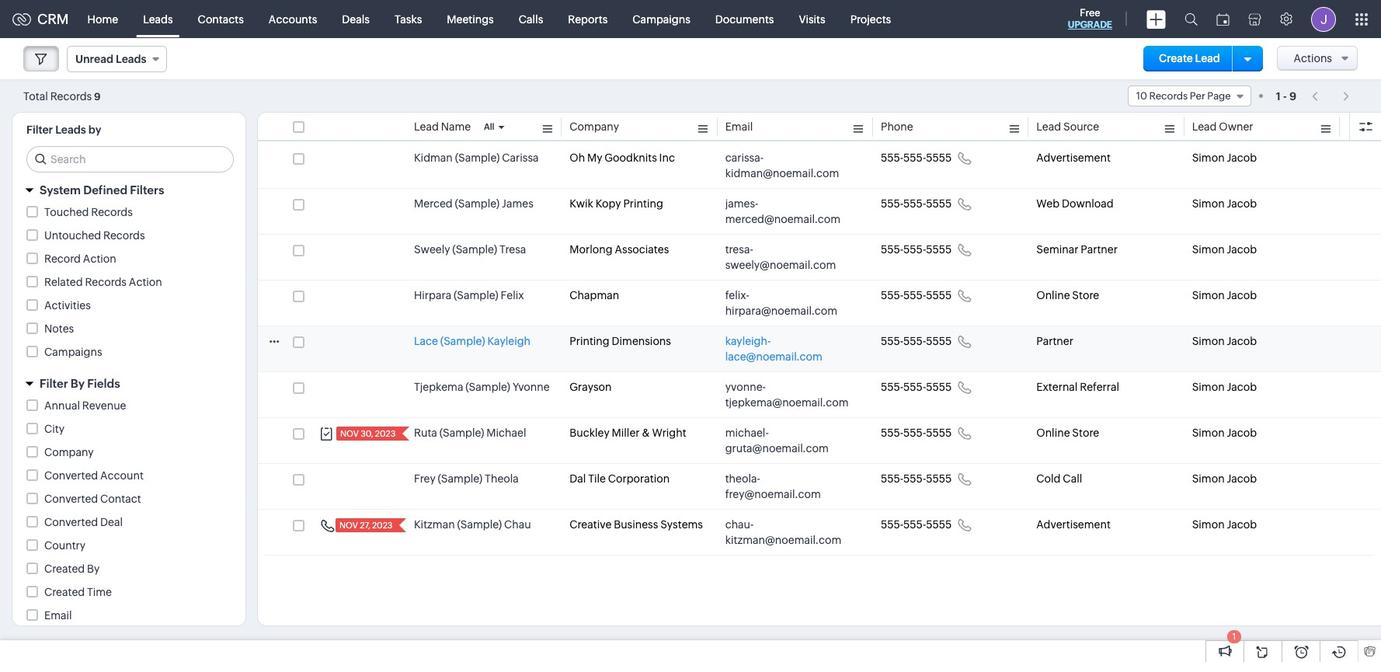 Task type: describe. For each thing, give the bounding box(es) containing it.
oh
[[570, 152, 585, 164]]

sweely (sample) tresa link
[[414, 242, 526, 257]]

0 vertical spatial printing
[[624, 197, 664, 210]]

(sample) for michael
[[440, 427, 485, 439]]

advertisement for chau- kitzman@noemail.com
[[1037, 518, 1111, 531]]

visits
[[799, 13, 826, 25]]

kayleigh- lace@noemail.com link
[[726, 333, 850, 365]]

dimensions
[[612, 335, 671, 347]]

merced
[[414, 197, 453, 210]]

(sample) for carissa
[[455, 152, 500, 164]]

filter for filter by fields
[[40, 377, 68, 390]]

simon jacob for james- merced@noemail.com
[[1193, 197, 1258, 210]]

0 horizontal spatial printing
[[570, 335, 610, 347]]

tresa- sweely@noemail.com link
[[726, 242, 850, 273]]

jacob for james- merced@noemail.com
[[1228, 197, 1258, 210]]

michael- gruta@noemail.com link
[[726, 425, 850, 456]]

1 horizontal spatial action
[[129, 276, 162, 288]]

online for michael- gruta@noemail.com
[[1037, 427, 1071, 439]]

5555 for theola- frey@noemail.com
[[927, 473, 952, 485]]

simon for james- merced@noemail.com
[[1193, 197, 1225, 210]]

leads for filter leads by
[[55, 124, 86, 136]]

chapman
[[570, 289, 620, 302]]

projects
[[851, 13, 892, 25]]

james- merced@noemail.com link
[[726, 196, 850, 227]]

tile
[[589, 473, 606, 485]]

michael
[[487, 427, 527, 439]]

yvonne- tjepkema@noemail.com link
[[726, 379, 850, 410]]

ruta (sample) michael
[[414, 427, 527, 439]]

deals link
[[330, 0, 382, 38]]

nov for ruta
[[340, 429, 359, 438]]

555-555-5555 for kayleigh- lace@noemail.com
[[881, 335, 952, 347]]

lead for lead name
[[414, 120, 439, 133]]

kwik
[[570, 197, 594, 210]]

calls link
[[507, 0, 556, 38]]

simon jacob for tresa- sweely@noemail.com
[[1193, 243, 1258, 256]]

simon jacob for theola- frey@noemail.com
[[1193, 473, 1258, 485]]

page
[[1208, 90, 1232, 102]]

crm link
[[12, 11, 69, 27]]

555-555-5555 for carissa- kidman@noemail.com
[[881, 152, 952, 164]]

lead for lead source
[[1037, 120, 1062, 133]]

555-555-5555 for yvonne- tjepkema@noemail.com
[[881, 381, 952, 393]]

lace (sample) kayleigh
[[414, 335, 531, 347]]

dal
[[570, 473, 586, 485]]

visits link
[[787, 0, 838, 38]]

campaigns link
[[620, 0, 703, 38]]

records for touched
[[91, 206, 133, 218]]

external referral
[[1037, 381, 1120, 393]]

by for created
[[87, 563, 100, 575]]

online store for michael- gruta@noemail.com
[[1037, 427, 1100, 439]]

documents link
[[703, 0, 787, 38]]

lace
[[414, 335, 438, 347]]

9 for total records 9
[[94, 91, 101, 102]]

buckley
[[570, 427, 610, 439]]

kidman (sample) carissa link
[[414, 150, 539, 166]]

555-555-5555 for james- merced@noemail.com
[[881, 197, 952, 210]]

frey (sample) theola
[[414, 473, 519, 485]]

jacob for theola- frey@noemail.com
[[1228, 473, 1258, 485]]

simon jacob for chau- kitzman@noemail.com
[[1193, 518, 1258, 531]]

nov 30, 2023
[[340, 429, 396, 438]]

simon jacob for yvonne- tjepkema@noemail.com
[[1193, 381, 1258, 393]]

(sample) for chau
[[457, 518, 502, 531]]

deal
[[100, 516, 123, 529]]

annual revenue
[[44, 399, 126, 412]]

5555 for felix- hirpara@noemail.com
[[927, 289, 952, 302]]

0 horizontal spatial company
[[44, 446, 94, 459]]

business
[[614, 518, 659, 531]]

deals
[[342, 13, 370, 25]]

by
[[88, 124, 101, 136]]

chau-
[[726, 518, 754, 531]]

all
[[484, 122, 495, 131]]

555-555-5555 for chau- kitzman@noemail.com
[[881, 518, 952, 531]]

contacts link
[[185, 0, 256, 38]]

filters
[[130, 183, 164, 197]]

lead inside button
[[1196, 52, 1221, 65]]

cold
[[1037, 473, 1061, 485]]

create menu image
[[1147, 10, 1167, 28]]

records for untouched
[[103, 229, 145, 242]]

annual
[[44, 399, 80, 412]]

total records 9
[[23, 90, 101, 102]]

(sample) for kayleigh
[[441, 335, 485, 347]]

0 vertical spatial email
[[726, 120, 753, 133]]

simon jacob for felix- hirpara@noemail.com
[[1193, 289, 1258, 302]]

theola- frey@noemail.com link
[[726, 471, 850, 502]]

555-555-5555 for felix- hirpara@noemail.com
[[881, 289, 952, 302]]

simon for kayleigh- lace@noemail.com
[[1193, 335, 1225, 347]]

nov 27, 2023
[[340, 521, 393, 530]]

kayleigh-
[[726, 335, 771, 347]]

free upgrade
[[1069, 7, 1113, 30]]

nov 27, 2023 link
[[336, 518, 394, 532]]

city
[[44, 423, 65, 435]]

theola- frey@noemail.com
[[726, 473, 821, 501]]

converted for converted deal
[[44, 516, 98, 529]]

simon for yvonne- tjepkema@noemail.com
[[1193, 381, 1225, 393]]

store for michael- gruta@noemail.com
[[1073, 427, 1100, 439]]

0 vertical spatial campaigns
[[633, 13, 691, 25]]

create lead
[[1160, 52, 1221, 65]]

converted contact
[[44, 493, 141, 505]]

jacob for tresa- sweely@noemail.com
[[1228, 243, 1258, 256]]

download
[[1062, 197, 1114, 210]]

accounts link
[[256, 0, 330, 38]]

10 Records Per Page field
[[1128, 85, 1252, 106]]

lead for lead owner
[[1193, 120, 1217, 133]]

tresa-
[[726, 243, 754, 256]]

merced (sample) james
[[414, 197, 534, 210]]

created time
[[44, 586, 112, 598]]

web download
[[1037, 197, 1114, 210]]

(sample) for theola
[[438, 473, 483, 485]]

5555 for chau- kitzman@noemail.com
[[927, 518, 952, 531]]

carissa- kidman@noemail.com
[[726, 152, 840, 180]]

record
[[44, 253, 81, 265]]

related records action
[[44, 276, 162, 288]]

systems
[[661, 518, 703, 531]]

meetings link
[[435, 0, 507, 38]]

kwik kopy printing
[[570, 197, 664, 210]]

country
[[44, 539, 86, 552]]

tjepkema@noemail.com
[[726, 396, 849, 409]]

ruta
[[414, 427, 437, 439]]

leads inside leads "link"
[[143, 13, 173, 25]]

buckley miller & wright
[[570, 427, 687, 439]]

0 horizontal spatial partner
[[1037, 335, 1074, 347]]

felix
[[501, 289, 524, 302]]

total
[[23, 90, 48, 102]]

converted account
[[44, 469, 144, 482]]

kitzman
[[414, 518, 455, 531]]

converted for converted account
[[44, 469, 98, 482]]

home
[[88, 13, 118, 25]]

simon jacob for michael- gruta@noemail.com
[[1193, 427, 1258, 439]]

web
[[1037, 197, 1060, 210]]

kitzman@noemail.com
[[726, 534, 842, 546]]

phone
[[881, 120, 914, 133]]



Task type: vqa. For each thing, say whether or not it's contained in the screenshot.


Task type: locate. For each thing, give the bounding box(es) containing it.
5555 for james- merced@noemail.com
[[927, 197, 952, 210]]

8 simon from the top
[[1193, 473, 1225, 485]]

yvonne- tjepkema@noemail.com
[[726, 381, 849, 409]]

lead right create
[[1196, 52, 1221, 65]]

(sample) right lace
[[441, 335, 485, 347]]

hirpara@noemail.com
[[726, 305, 838, 317]]

6 simon from the top
[[1193, 381, 1225, 393]]

2023 right 27,
[[372, 521, 393, 530]]

action down untouched records
[[129, 276, 162, 288]]

by up time
[[87, 563, 100, 575]]

0 vertical spatial leads
[[143, 13, 173, 25]]

0 horizontal spatial email
[[44, 609, 72, 622]]

0 vertical spatial online
[[1037, 289, 1071, 302]]

0 vertical spatial advertisement
[[1037, 152, 1111, 164]]

1 for 1
[[1233, 632, 1237, 641]]

campaigns
[[633, 13, 691, 25], [44, 346, 102, 358]]

chau- kitzman@noemail.com
[[726, 518, 842, 546]]

9 555-555-5555 from the top
[[881, 518, 952, 531]]

3 converted from the top
[[44, 516, 98, 529]]

1 horizontal spatial email
[[726, 120, 753, 133]]

(sample) inside merced (sample) james link
[[455, 197, 500, 210]]

3 simon from the top
[[1193, 243, 1225, 256]]

0 vertical spatial 2023
[[375, 429, 396, 438]]

related
[[44, 276, 83, 288]]

leads left "by"
[[55, 124, 86, 136]]

untouched records
[[44, 229, 145, 242]]

lead down per
[[1193, 120, 1217, 133]]

inc
[[660, 152, 675, 164]]

2 jacob from the top
[[1228, 197, 1258, 210]]

5555 for tresa- sweely@noemail.com
[[927, 243, 952, 256]]

online store
[[1037, 289, 1100, 302], [1037, 427, 1100, 439]]

0 vertical spatial action
[[83, 253, 116, 265]]

0 vertical spatial filter
[[26, 124, 53, 136]]

source
[[1064, 120, 1100, 133]]

555-
[[881, 152, 904, 164], [904, 152, 927, 164], [881, 197, 904, 210], [904, 197, 927, 210], [881, 243, 904, 256], [904, 243, 927, 256], [881, 289, 904, 302], [904, 289, 927, 302], [881, 335, 904, 347], [904, 335, 927, 347], [881, 381, 904, 393], [904, 381, 927, 393], [881, 427, 904, 439], [904, 427, 927, 439], [881, 473, 904, 485], [904, 473, 927, 485], [881, 518, 904, 531], [904, 518, 927, 531]]

1 online store from the top
[[1037, 289, 1100, 302]]

jacob for yvonne- tjepkema@noemail.com
[[1228, 381, 1258, 393]]

email up carissa- on the top right of page
[[726, 120, 753, 133]]

store
[[1073, 289, 1100, 302], [1073, 427, 1100, 439]]

1 horizontal spatial partner
[[1081, 243, 1118, 256]]

company down city
[[44, 446, 94, 459]]

kayleigh- lace@noemail.com
[[726, 335, 823, 363]]

kayleigh
[[488, 335, 531, 347]]

nov inside "link"
[[340, 429, 359, 438]]

5555 for yvonne- tjepkema@noemail.com
[[927, 381, 952, 393]]

row group
[[258, 143, 1382, 556]]

theola-
[[726, 473, 761, 485]]

records for total
[[50, 90, 92, 102]]

(sample) left the tresa
[[453, 243, 497, 256]]

1 vertical spatial filter
[[40, 377, 68, 390]]

5555 for carissa- kidman@noemail.com
[[927, 152, 952, 164]]

9 for 1 - 9
[[1290, 90, 1297, 102]]

created for created time
[[44, 586, 85, 598]]

7 simon jacob from the top
[[1193, 427, 1258, 439]]

3 555-555-5555 from the top
[[881, 243, 952, 256]]

jacob for felix- hirpara@noemail.com
[[1228, 289, 1258, 302]]

1 vertical spatial action
[[129, 276, 162, 288]]

1 vertical spatial by
[[87, 563, 100, 575]]

(sample) right ruta
[[440, 427, 485, 439]]

1 converted from the top
[[44, 469, 98, 482]]

0 horizontal spatial action
[[83, 253, 116, 265]]

1
[[1277, 90, 1281, 102], [1233, 632, 1237, 641]]

converted deal
[[44, 516, 123, 529]]

9 5555 from the top
[[927, 518, 952, 531]]

calendar image
[[1217, 13, 1230, 25]]

online down seminar
[[1037, 289, 1071, 302]]

555-555-5555 for tresa- sweely@noemail.com
[[881, 243, 952, 256]]

8 5555 from the top
[[927, 473, 952, 485]]

logo image
[[12, 13, 31, 25]]

by for filter
[[71, 377, 85, 390]]

gruta@noemail.com
[[726, 442, 829, 455]]

yvonne
[[513, 381, 550, 393]]

7 5555 from the top
[[927, 427, 952, 439]]

(sample) for tresa
[[453, 243, 497, 256]]

created by
[[44, 563, 100, 575]]

1 555-555-5555 from the top
[[881, 152, 952, 164]]

records right 10
[[1150, 90, 1189, 102]]

printing right kopy
[[624, 197, 664, 210]]

-
[[1284, 90, 1288, 102]]

created for created by
[[44, 563, 85, 575]]

2 advertisement from the top
[[1037, 518, 1111, 531]]

(sample) for felix
[[454, 289, 499, 302]]

555-555-5555 for theola- frey@noemail.com
[[881, 473, 952, 485]]

simon jacob for kayleigh- lace@noemail.com
[[1193, 335, 1258, 347]]

2 converted from the top
[[44, 493, 98, 505]]

lace (sample) kayleigh link
[[414, 333, 531, 349]]

(sample) for yvonne
[[466, 381, 511, 393]]

(sample) down all
[[455, 152, 500, 164]]

james-
[[726, 197, 759, 210]]

touched
[[44, 206, 89, 218]]

2023 for ruta (sample) michael
[[375, 429, 396, 438]]

0 vertical spatial 1
[[1277, 90, 1281, 102]]

external
[[1037, 381, 1078, 393]]

hirpara
[[414, 289, 452, 302]]

(sample) inside 'sweely (sample) tresa' link
[[453, 243, 497, 256]]

2 simon jacob from the top
[[1193, 197, 1258, 210]]

0 horizontal spatial campaigns
[[44, 346, 102, 358]]

simon for chau- kitzman@noemail.com
[[1193, 518, 1225, 531]]

accounts
[[269, 13, 317, 25]]

tasks
[[395, 13, 422, 25]]

0 vertical spatial store
[[1073, 289, 1100, 302]]

partner right seminar
[[1081, 243, 1118, 256]]

5555 for kayleigh- lace@noemail.com
[[927, 335, 952, 347]]

action up related records action
[[83, 253, 116, 265]]

10 records per page
[[1137, 90, 1232, 102]]

555-555-5555 for michael- gruta@noemail.com
[[881, 427, 952, 439]]

frey
[[414, 473, 436, 485]]

kidman (sample) carissa
[[414, 152, 539, 164]]

1 horizontal spatial by
[[87, 563, 100, 575]]

1 online from the top
[[1037, 289, 1071, 302]]

5555 for michael- gruta@noemail.com
[[927, 427, 952, 439]]

8 555-555-5555 from the top
[[881, 473, 952, 485]]

27,
[[360, 521, 371, 530]]

1 advertisement from the top
[[1037, 152, 1111, 164]]

9 simon jacob from the top
[[1193, 518, 1258, 531]]

0 vertical spatial nov
[[340, 429, 359, 438]]

2 vertical spatial leads
[[55, 124, 86, 136]]

store for felix- hirpara@noemail.com
[[1073, 289, 1100, 302]]

1 vertical spatial partner
[[1037, 335, 1074, 347]]

1 vertical spatial converted
[[44, 493, 98, 505]]

1 simon jacob from the top
[[1193, 152, 1258, 164]]

reports
[[568, 13, 608, 25]]

simon jacob for carissa- kidman@noemail.com
[[1193, 152, 1258, 164]]

action
[[83, 253, 116, 265], [129, 276, 162, 288]]

store down the external referral
[[1073, 427, 1100, 439]]

miller
[[612, 427, 640, 439]]

8 simon jacob from the top
[[1193, 473, 1258, 485]]

1 jacob from the top
[[1228, 152, 1258, 164]]

9 simon from the top
[[1193, 518, 1225, 531]]

8 jacob from the top
[[1228, 473, 1258, 485]]

6 5555 from the top
[[927, 381, 952, 393]]

(sample) inside ruta (sample) michael link
[[440, 427, 485, 439]]

my
[[588, 152, 603, 164]]

(sample) right 'frey'
[[438, 473, 483, 485]]

printing up grayson
[[570, 335, 610, 347]]

jacob for kayleigh- lace@noemail.com
[[1228, 335, 1258, 347]]

records down defined
[[91, 206, 133, 218]]

7 simon from the top
[[1193, 427, 1225, 439]]

3 simon jacob from the top
[[1193, 243, 1258, 256]]

filter down total
[[26, 124, 53, 136]]

filter up annual
[[40, 377, 68, 390]]

records for related
[[85, 276, 127, 288]]

jacob for chau- kitzman@noemail.com
[[1228, 518, 1258, 531]]

1 vertical spatial advertisement
[[1037, 518, 1111, 531]]

9 jacob from the top
[[1228, 518, 1258, 531]]

converted up converted deal
[[44, 493, 98, 505]]

unread
[[75, 53, 113, 65]]

1 vertical spatial campaigns
[[44, 346, 102, 358]]

seminar
[[1037, 243, 1079, 256]]

yvonne-
[[726, 381, 766, 393]]

filter inside dropdown button
[[40, 377, 68, 390]]

4 jacob from the top
[[1228, 289, 1258, 302]]

search element
[[1176, 0, 1208, 38]]

converted up converted contact
[[44, 469, 98, 482]]

4 555-555-5555 from the top
[[881, 289, 952, 302]]

advertisement
[[1037, 152, 1111, 164], [1037, 518, 1111, 531]]

1 horizontal spatial 9
[[1290, 90, 1297, 102]]

by inside filter by fields dropdown button
[[71, 377, 85, 390]]

sweely@noemail.com
[[726, 259, 837, 271]]

name
[[441, 120, 471, 133]]

printing
[[624, 197, 664, 210], [570, 335, 610, 347]]

record action
[[44, 253, 116, 265]]

carissa
[[502, 152, 539, 164]]

555-555-5555
[[881, 152, 952, 164], [881, 197, 952, 210], [881, 243, 952, 256], [881, 289, 952, 302], [881, 335, 952, 347], [881, 381, 952, 393], [881, 427, 952, 439], [881, 473, 952, 485], [881, 518, 952, 531]]

7 jacob from the top
[[1228, 427, 1258, 439]]

online store for felix- hirpara@noemail.com
[[1037, 289, 1100, 302]]

create menu element
[[1138, 0, 1176, 38]]

dal tile corporation
[[570, 473, 670, 485]]

kidman
[[414, 152, 453, 164]]

converted up country
[[44, 516, 98, 529]]

leads link
[[131, 0, 185, 38]]

email down created time
[[44, 609, 72, 622]]

Unread Leads field
[[67, 46, 167, 72]]

search image
[[1185, 12, 1198, 26]]

jacob for michael- gruta@noemail.com
[[1228, 427, 1258, 439]]

0 vertical spatial online store
[[1037, 289, 1100, 302]]

9 inside total records 9
[[94, 91, 101, 102]]

3 5555 from the top
[[927, 243, 952, 256]]

3 jacob from the top
[[1228, 243, 1258, 256]]

leads right home
[[143, 13, 173, 25]]

partner up external
[[1037, 335, 1074, 347]]

online
[[1037, 289, 1071, 302], [1037, 427, 1071, 439]]

jacob for carissa- kidman@noemail.com
[[1228, 152, 1258, 164]]

simon for tresa- sweely@noemail.com
[[1193, 243, 1225, 256]]

9 right -
[[1290, 90, 1297, 102]]

lead
[[1196, 52, 1221, 65], [414, 120, 439, 133], [1037, 120, 1062, 133], [1193, 120, 1217, 133]]

lead left name
[[414, 120, 439, 133]]

2 online from the top
[[1037, 427, 1071, 439]]

9 up "by"
[[94, 91, 101, 102]]

1 vertical spatial 1
[[1233, 632, 1237, 641]]

0 vertical spatial converted
[[44, 469, 98, 482]]

1 horizontal spatial 1
[[1277, 90, 1281, 102]]

1 vertical spatial created
[[44, 586, 85, 598]]

0 vertical spatial created
[[44, 563, 85, 575]]

5 simon jacob from the top
[[1193, 335, 1258, 347]]

4 simon from the top
[[1193, 289, 1225, 302]]

(sample) inside kitzman (sample) chau link
[[457, 518, 502, 531]]

partner
[[1081, 243, 1118, 256], [1037, 335, 1074, 347]]

0 vertical spatial partner
[[1081, 243, 1118, 256]]

account
[[100, 469, 144, 482]]

wright
[[652, 427, 687, 439]]

6 simon jacob from the top
[[1193, 381, 1258, 393]]

leads inside the unread leads field
[[116, 53, 147, 65]]

0 vertical spatial company
[[570, 120, 619, 133]]

1 vertical spatial company
[[44, 446, 94, 459]]

5 5555 from the top
[[927, 335, 952, 347]]

online for felix- hirpara@noemail.com
[[1037, 289, 1071, 302]]

1 store from the top
[[1073, 289, 1100, 302]]

tresa
[[500, 243, 526, 256]]

0 horizontal spatial by
[[71, 377, 85, 390]]

leads right unread
[[116, 53, 147, 65]]

online down external
[[1037, 427, 1071, 439]]

online store up call
[[1037, 427, 1100, 439]]

merced@noemail.com
[[726, 213, 841, 225]]

records inside 10 records per page field
[[1150, 90, 1189, 102]]

2 simon from the top
[[1193, 197, 1225, 210]]

goodknits
[[605, 152, 657, 164]]

lead source
[[1037, 120, 1100, 133]]

created
[[44, 563, 85, 575], [44, 586, 85, 598]]

advertisement down call
[[1037, 518, 1111, 531]]

reports link
[[556, 0, 620, 38]]

by up annual revenue
[[71, 377, 85, 390]]

(sample) inside tjepkema (sample) yvonne link
[[466, 381, 511, 393]]

(sample) for james
[[455, 197, 500, 210]]

2 created from the top
[[44, 586, 85, 598]]

simon for felix- hirpara@noemail.com
[[1193, 289, 1225, 302]]

created down created by
[[44, 586, 85, 598]]

printing dimensions
[[570, 335, 671, 347]]

simon for carissa- kidman@noemail.com
[[1193, 152, 1225, 164]]

lead left the "source"
[[1037, 120, 1062, 133]]

0 horizontal spatial 1
[[1233, 632, 1237, 641]]

profile image
[[1312, 7, 1337, 31]]

leads for unread leads
[[116, 53, 147, 65]]

advertisement down the lead source
[[1037, 152, 1111, 164]]

morlong
[[570, 243, 613, 256]]

(sample) inside 'frey (sample) theola' link
[[438, 473, 483, 485]]

7 555-555-5555 from the top
[[881, 427, 952, 439]]

1 simon from the top
[[1193, 152, 1225, 164]]

1 horizontal spatial company
[[570, 120, 619, 133]]

(sample) left the chau
[[457, 518, 502, 531]]

5 simon from the top
[[1193, 335, 1225, 347]]

0 horizontal spatial 9
[[94, 91, 101, 102]]

records for 10
[[1150, 90, 1189, 102]]

nov left 27,
[[340, 521, 358, 530]]

2023 inside "link"
[[375, 429, 396, 438]]

1 vertical spatial printing
[[570, 335, 610, 347]]

advertisement for carissa- kidman@noemail.com
[[1037, 152, 1111, 164]]

2 store from the top
[[1073, 427, 1100, 439]]

simon for michael- gruta@noemail.com
[[1193, 427, 1225, 439]]

2 555-555-5555 from the top
[[881, 197, 952, 210]]

2 online store from the top
[[1037, 427, 1100, 439]]

created down country
[[44, 563, 85, 575]]

1 5555 from the top
[[927, 152, 952, 164]]

tjepkema
[[414, 381, 464, 393]]

1 created from the top
[[44, 563, 85, 575]]

leads
[[143, 13, 173, 25], [116, 53, 147, 65], [55, 124, 86, 136]]

contact
[[100, 493, 141, 505]]

projects link
[[838, 0, 904, 38]]

online store down seminar partner
[[1037, 289, 1100, 302]]

1 horizontal spatial printing
[[624, 197, 664, 210]]

simon for theola- frey@noemail.com
[[1193, 473, 1225, 485]]

converted
[[44, 469, 98, 482], [44, 493, 98, 505], [44, 516, 98, 529]]

records down the touched records
[[103, 229, 145, 242]]

campaigns right the reports link at the top of page
[[633, 13, 691, 25]]

0 vertical spatial by
[[71, 377, 85, 390]]

nov left 30,
[[340, 429, 359, 438]]

4 5555 from the top
[[927, 289, 952, 302]]

sweely
[[414, 243, 450, 256]]

campaigns down notes
[[44, 346, 102, 358]]

revenue
[[82, 399, 126, 412]]

1 horizontal spatial campaigns
[[633, 13, 691, 25]]

2023 right 30,
[[375, 429, 396, 438]]

(sample) inside hirpara (sample) felix link
[[454, 289, 499, 302]]

sweely (sample) tresa
[[414, 243, 526, 256]]

navigation
[[1305, 85, 1359, 107]]

converted for converted contact
[[44, 493, 98, 505]]

6 jacob from the top
[[1228, 381, 1258, 393]]

records down record action
[[85, 276, 127, 288]]

(sample) inside kidman (sample) carissa link
[[455, 152, 500, 164]]

profile element
[[1303, 0, 1346, 38]]

(sample) left the james in the left top of the page
[[455, 197, 500, 210]]

2023 for kitzman (sample) chau
[[372, 521, 393, 530]]

1 vertical spatial online
[[1037, 427, 1071, 439]]

filter by fields button
[[12, 370, 246, 397]]

system defined filters
[[40, 183, 164, 197]]

company up my
[[570, 120, 619, 133]]

1 vertical spatial leads
[[116, 53, 147, 65]]

4 simon jacob from the top
[[1193, 289, 1258, 302]]

carissa-
[[726, 152, 764, 164]]

1 vertical spatial store
[[1073, 427, 1100, 439]]

5 jacob from the top
[[1228, 335, 1258, 347]]

(sample) left yvonne
[[466, 381, 511, 393]]

1 vertical spatial 2023
[[372, 521, 393, 530]]

2 5555 from the top
[[927, 197, 952, 210]]

1 vertical spatial email
[[44, 609, 72, 622]]

store down seminar partner
[[1073, 289, 1100, 302]]

1 vertical spatial nov
[[340, 521, 358, 530]]

(sample) left felix
[[454, 289, 499, 302]]

tasks link
[[382, 0, 435, 38]]

(sample) inside lace (sample) kayleigh "link"
[[441, 335, 485, 347]]

felix-
[[726, 289, 750, 302]]

records up filter leads by
[[50, 90, 92, 102]]

6 555-555-5555 from the top
[[881, 381, 952, 393]]

1 vertical spatial online store
[[1037, 427, 1100, 439]]

filter for filter leads by
[[26, 124, 53, 136]]

2 vertical spatial converted
[[44, 516, 98, 529]]

documents
[[716, 13, 774, 25]]

1 for 1 - 9
[[1277, 90, 1281, 102]]

5 555-555-5555 from the top
[[881, 335, 952, 347]]

Search text field
[[27, 147, 233, 172]]

untouched
[[44, 229, 101, 242]]

nov for kitzman
[[340, 521, 358, 530]]

merced (sample) james link
[[414, 196, 534, 211]]

row group containing kidman (sample) carissa
[[258, 143, 1382, 556]]



